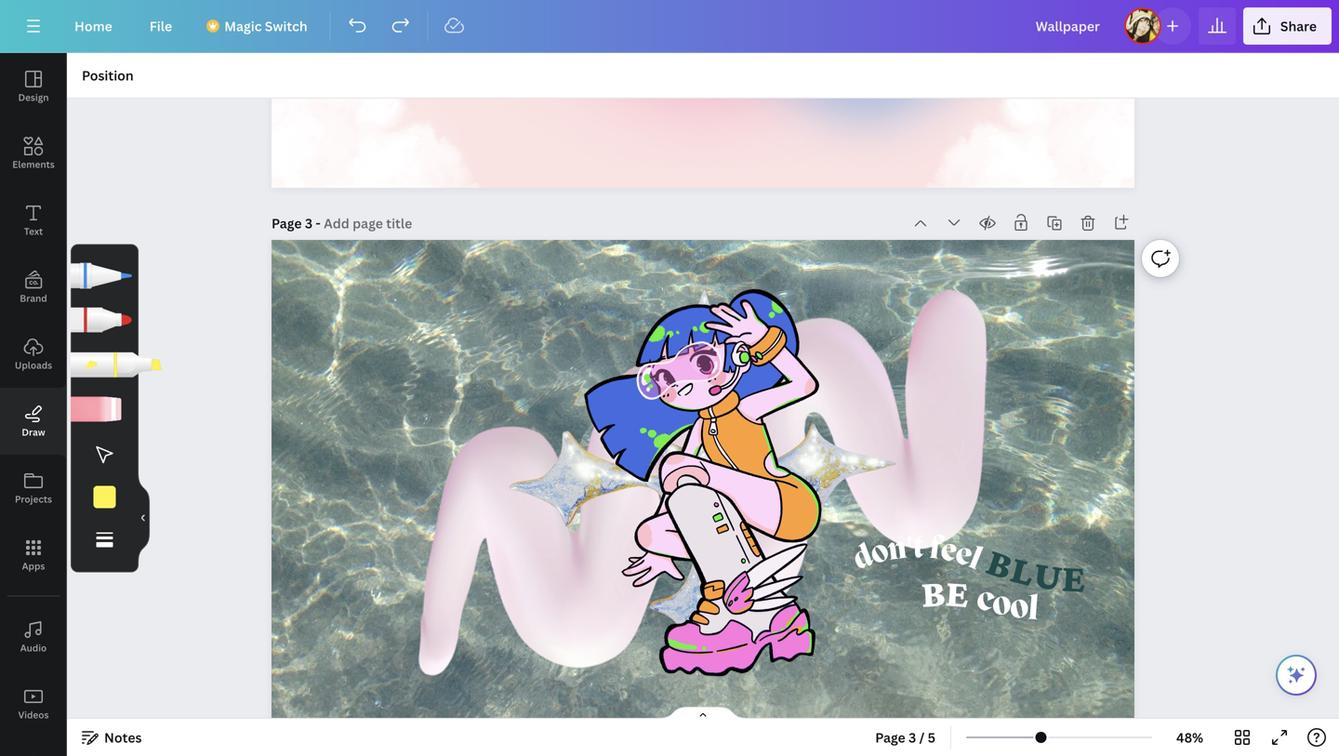 Task type: describe. For each thing, give the bounding box(es) containing it.
switch
[[265, 17, 308, 35]]

audio button
[[0, 604, 67, 671]]

elements
[[12, 158, 55, 171]]

uploads button
[[0, 321, 67, 388]]

videos
[[18, 709, 49, 722]]

3 for -
[[305, 214, 313, 232]]

hide image
[[138, 474, 150, 563]]

/
[[920, 729, 925, 747]]

draw
[[22, 426, 45, 439]]

side panel tab list
[[0, 53, 67, 757]]

share
[[1281, 17, 1318, 35]]

elements button
[[0, 120, 67, 187]]

brand
[[20, 292, 47, 305]]

position button
[[74, 60, 141, 90]]

text button
[[0, 187, 67, 254]]

#fff234 image
[[94, 486, 116, 509]]

position
[[82, 67, 134, 84]]

Design title text field
[[1021, 7, 1117, 45]]

Page title text field
[[324, 214, 414, 233]]

5
[[928, 729, 936, 747]]

file button
[[135, 7, 187, 45]]

magic
[[224, 17, 262, 35]]

file
[[150, 17, 172, 35]]

#fff234 image
[[94, 486, 116, 509]]

brand button
[[0, 254, 67, 321]]

design
[[18, 91, 49, 104]]

share button
[[1244, 7, 1333, 45]]

main menu bar
[[0, 0, 1340, 53]]



Task type: locate. For each thing, give the bounding box(es) containing it.
page 3 -
[[272, 214, 324, 232]]

page left -
[[272, 214, 302, 232]]

1 horizontal spatial page
[[876, 729, 906, 747]]

home
[[74, 17, 112, 35]]

notes
[[104, 729, 142, 747]]

page 3 / 5
[[876, 729, 936, 747]]

0 horizontal spatial page
[[272, 214, 302, 232]]

audio
[[20, 642, 47, 655]]

0 vertical spatial page
[[272, 214, 302, 232]]

apps button
[[0, 522, 67, 589]]

3 left /
[[909, 729, 917, 747]]

page for page 3 / 5
[[876, 729, 906, 747]]

3 for /
[[909, 729, 917, 747]]

draw button
[[0, 388, 67, 455]]

page for page 3 -
[[272, 214, 302, 232]]

3 left -
[[305, 214, 313, 232]]

magic switch button
[[195, 7, 323, 45]]

-
[[316, 214, 321, 232]]

projects button
[[0, 455, 67, 522]]

3 inside button
[[909, 729, 917, 747]]

0 horizontal spatial 3
[[305, 214, 313, 232]]

videos button
[[0, 671, 67, 738]]

page
[[272, 214, 302, 232], [876, 729, 906, 747]]

page 3 / 5 button
[[868, 723, 944, 753]]

48% button
[[1160, 723, 1221, 753]]

3
[[305, 214, 313, 232], [909, 729, 917, 747]]

uploads
[[15, 359, 52, 372]]

apps
[[22, 560, 45, 573]]

notes button
[[74, 723, 149, 753]]

canva assistant image
[[1286, 664, 1308, 687]]

projects
[[15, 493, 52, 506]]

show pages image
[[659, 706, 748, 721]]

magic switch
[[224, 17, 308, 35]]

page left /
[[876, 729, 906, 747]]

1 vertical spatial 3
[[909, 729, 917, 747]]

design button
[[0, 53, 67, 120]]

1 horizontal spatial 3
[[909, 729, 917, 747]]

48%
[[1177, 729, 1204, 747]]

page inside button
[[876, 729, 906, 747]]

text
[[24, 225, 43, 238]]

0 vertical spatial 3
[[305, 214, 313, 232]]

1 vertical spatial page
[[876, 729, 906, 747]]

home link
[[60, 7, 127, 45]]



Task type: vqa. For each thing, say whether or not it's contained in the screenshot.
123 inside the 123 Anywhere St., Any City ST 12345 +123-456-7890
no



